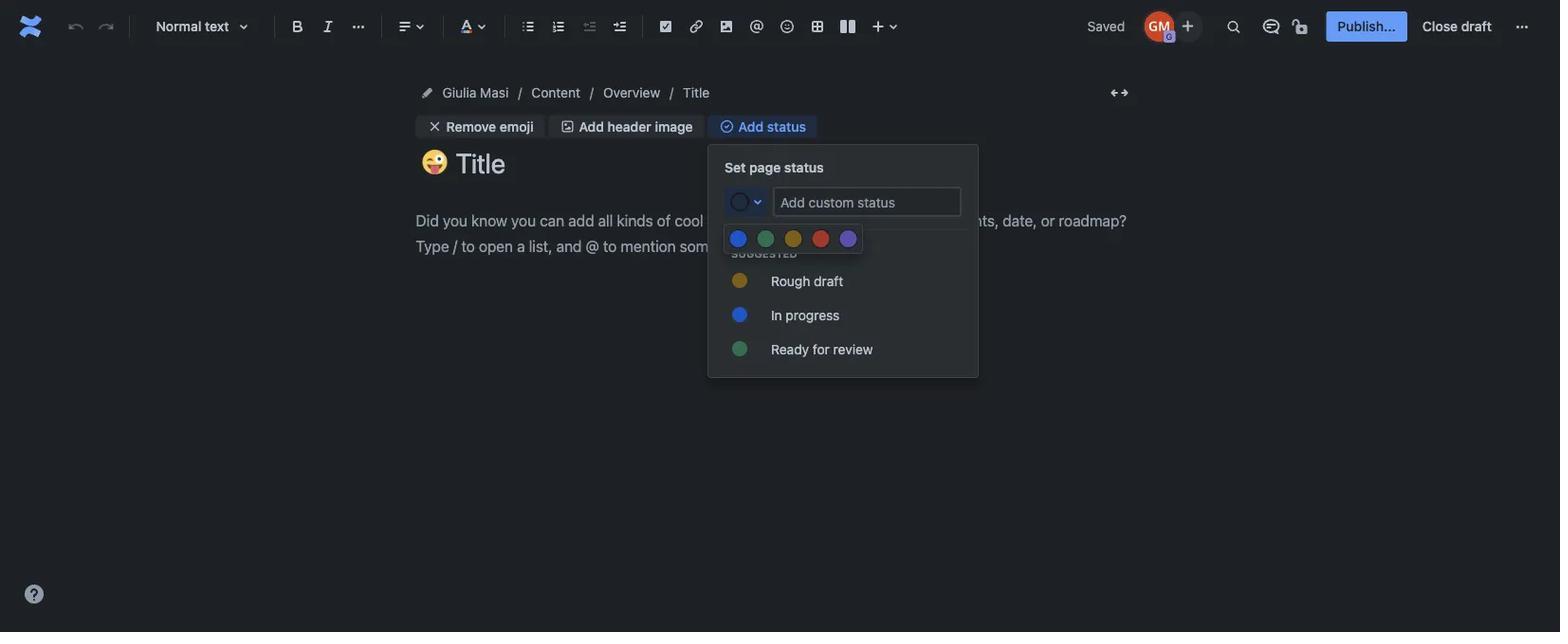 Task type: locate. For each thing, give the bounding box(es) containing it.
progress
[[786, 307, 840, 323]]

saved
[[1088, 18, 1125, 34]]

1 vertical spatial suggested element
[[709, 264, 978, 366]]

add header image button
[[549, 115, 704, 138]]

add up page
[[739, 118, 764, 134]]

emoji image
[[776, 15, 799, 38]]

emoji
[[500, 118, 534, 134]]

2 add from the left
[[739, 118, 764, 134]]

ready
[[771, 341, 809, 357]]

add for add status
[[739, 118, 764, 134]]

0 horizontal spatial add
[[579, 118, 604, 134]]

action item image
[[655, 15, 677, 38]]

1 horizontal spatial add
[[739, 118, 764, 134]]

help image
[[23, 583, 46, 606]]

add inside popup button
[[739, 118, 764, 134]]

0 vertical spatial status
[[767, 118, 806, 134]]

remove
[[446, 118, 496, 134]]

table image
[[806, 15, 829, 38]]

Give this page a title text field
[[456, 148, 1137, 179]]

Add custom status field
[[775, 189, 960, 215]]

for
[[813, 341, 830, 357]]

layouts image
[[837, 15, 859, 38]]

confluence image
[[15, 11, 46, 42]]

close
[[1423, 18, 1458, 34]]

remove emoji image
[[427, 119, 443, 134]]

draft
[[1462, 18, 1492, 34], [814, 273, 843, 289]]

overview
[[603, 85, 660, 101]]

draft for close draft
[[1462, 18, 1492, 34]]

:stuck_out_tongue_winking_eye: image
[[423, 150, 447, 175], [423, 150, 447, 175]]

move this page image
[[420, 85, 435, 101]]

0 vertical spatial suggested element
[[731, 248, 978, 260]]

ready for review button
[[709, 332, 978, 366]]

1 vertical spatial draft
[[814, 273, 843, 289]]

italic ⌘i image
[[317, 15, 340, 38]]

in progress
[[771, 307, 840, 323]]

draft right close
[[1462, 18, 1492, 34]]

status right page
[[784, 160, 824, 175]]

add right the image icon
[[579, 118, 604, 134]]

add
[[579, 118, 604, 134], [739, 118, 764, 134]]

giulia masi
[[443, 85, 509, 101]]

review
[[833, 341, 873, 357]]

add image, video, or file image
[[715, 15, 738, 38]]

mention image
[[746, 15, 768, 38]]

1 horizontal spatial draft
[[1462, 18, 1492, 34]]

add status button
[[708, 115, 818, 138]]

add inside button
[[579, 118, 604, 134]]

0 horizontal spatial draft
[[814, 273, 843, 289]]

overview link
[[603, 82, 660, 104]]

make page full-width image
[[1108, 82, 1131, 104]]

title link
[[683, 82, 710, 104]]

status
[[767, 118, 806, 134], [784, 160, 824, 175]]

giulia masi link
[[443, 82, 509, 104]]

rough draft button
[[709, 264, 978, 298]]

draft inside 'button'
[[814, 273, 843, 289]]

publish...
[[1338, 18, 1396, 34]]

0 vertical spatial draft
[[1462, 18, 1492, 34]]

rough
[[771, 273, 810, 289]]

link image
[[685, 15, 708, 38]]

1 add from the left
[[579, 118, 604, 134]]

suggested element containing suggested
[[731, 248, 978, 260]]

draft up in progress button
[[814, 273, 843, 289]]

masi
[[480, 85, 509, 101]]

status up 'title' text field
[[767, 118, 806, 134]]

status inside popup button
[[767, 118, 806, 134]]

text
[[205, 18, 229, 34]]

add header image
[[579, 118, 693, 134]]

comment icon image
[[1260, 15, 1283, 38]]

suggested element
[[731, 248, 978, 260], [709, 264, 978, 366]]

draft inside button
[[1462, 18, 1492, 34]]

normal
[[156, 18, 201, 34]]

in progress button
[[709, 298, 978, 332]]



Task type: describe. For each thing, give the bounding box(es) containing it.
bullet list ⌘⇧8 image
[[517, 15, 540, 38]]

close draft
[[1423, 18, 1492, 34]]

set page status
[[725, 160, 824, 175]]

indent tab image
[[608, 15, 631, 38]]

outdent ⇧tab image
[[578, 15, 600, 38]]

suggested element containing rough draft
[[709, 264, 978, 366]]

Main content area, start typing to enter text. text field
[[416, 208, 1137, 260]]

suggested
[[731, 248, 797, 260]]

no restrictions image
[[1290, 15, 1313, 38]]

numbered list ⌘⇧7 image
[[547, 15, 570, 38]]

ready for review
[[771, 341, 873, 357]]

publish... button
[[1326, 11, 1408, 42]]

close draft button
[[1411, 11, 1503, 42]]

1 vertical spatial status
[[784, 160, 824, 175]]

set
[[725, 160, 746, 175]]

add status
[[739, 118, 806, 134]]

normal text button
[[138, 6, 267, 47]]

remove emoji button
[[416, 115, 545, 138]]

add for add header image
[[579, 118, 604, 134]]

page
[[749, 160, 781, 175]]

draft for rough draft
[[814, 273, 843, 289]]

invite to edit image
[[1177, 15, 1199, 37]]

bold ⌘b image
[[286, 15, 309, 38]]

in
[[771, 307, 782, 323]]

header
[[608, 118, 651, 134]]

image
[[655, 118, 693, 134]]

content link
[[532, 82, 581, 104]]

align left image
[[394, 15, 416, 38]]

image icon image
[[560, 119, 575, 134]]

content
[[532, 85, 581, 101]]

giulia
[[443, 85, 477, 101]]

giulia masi image
[[1144, 11, 1175, 42]]

title
[[683, 85, 710, 101]]

more formatting image
[[347, 15, 370, 38]]

undo ⌘z image
[[65, 15, 87, 38]]

remove emoji
[[446, 118, 534, 134]]

confluence image
[[15, 11, 46, 42]]

find and replace image
[[1222, 15, 1245, 38]]

more image
[[1511, 15, 1534, 38]]

redo ⌘⇧z image
[[95, 15, 118, 38]]

rough draft
[[771, 273, 843, 289]]

normal text
[[156, 18, 229, 34]]



Task type: vqa. For each thing, say whether or not it's contained in the screenshot.
the Mention "image"
yes



